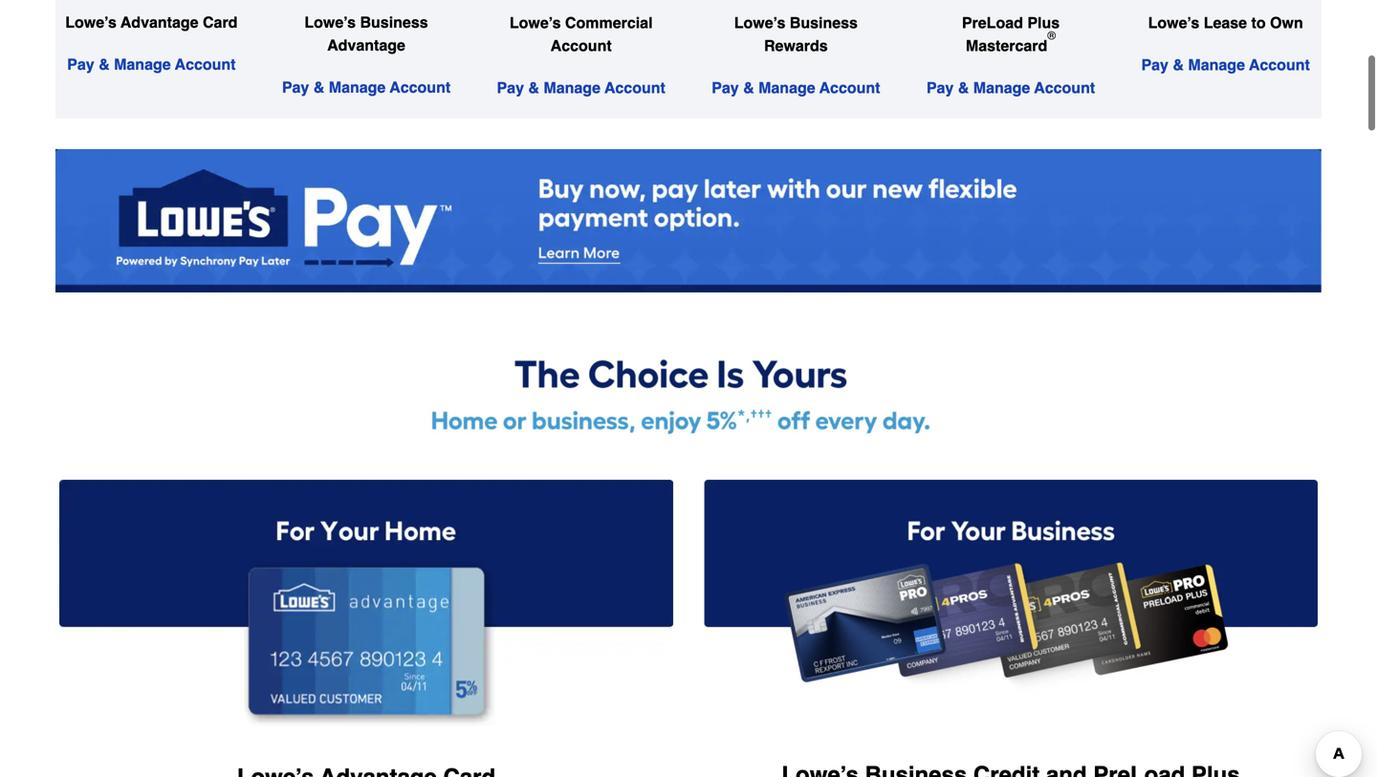Task type: vqa. For each thing, say whether or not it's contained in the screenshot.
the top Order by 2 p.m.
no



Task type: describe. For each thing, give the bounding box(es) containing it.
lowe's business rewards
[[734, 14, 858, 54]]

plus
[[1027, 14, 1060, 31]]

the choice is yours. home or business, enjoy 5 percent off every day. image
[[55, 350, 1322, 442]]

account for lowe's advantage card
[[175, 55, 236, 73]]

pay for lowe's advantage card
[[67, 55, 94, 73]]

manage for advantage
[[329, 78, 386, 96]]

preload plus mastercard
[[962, 14, 1060, 54]]

lowe's lease to own
[[1148, 14, 1303, 31]]

preload
[[962, 14, 1023, 31]]

pay & manage account link for rewards
[[712, 79, 880, 96]]

lowe's for lowe's business rewards
[[734, 14, 785, 31]]

business for rewards
[[790, 14, 858, 31]]

0 vertical spatial advantage
[[121, 13, 198, 31]]

pay for lowe's commercial account
[[497, 79, 524, 96]]

pay & manage account link for to
[[1141, 56, 1310, 73]]

commercial
[[565, 14, 653, 31]]

manage down mastercard
[[973, 79, 1030, 96]]

pay & manage account link down mastercard
[[926, 79, 1095, 96]]

account for lowe's commercial account
[[604, 79, 665, 96]]

& for lowe's business advantage
[[313, 78, 324, 96]]

pay & manage account for advantage
[[282, 78, 451, 96]]

mastercard
[[966, 37, 1047, 54]]

lowe's pay. buy now, pay later with our new flexible payment option. image
[[55, 149, 1322, 292]]

lowe's business advantage
[[304, 13, 428, 54]]

pay & manage account down mastercard
[[926, 79, 1095, 96]]

lowe's for lowe's business advantage
[[304, 13, 356, 31]]

manage for account
[[544, 79, 601, 96]]

lowe's for lowe's commercial account
[[510, 14, 561, 31]]

for your home. image
[[59, 480, 673, 728]]

lowe's for lowe's lease to own
[[1148, 14, 1199, 31]]



Task type: locate. For each thing, give the bounding box(es) containing it.
manage
[[114, 55, 171, 73], [1188, 56, 1245, 73], [329, 78, 386, 96], [544, 79, 601, 96], [758, 79, 815, 96], [973, 79, 1030, 96]]

manage for to
[[1188, 56, 1245, 73]]

pay & manage account link for card
[[67, 55, 236, 73]]

account for lowe's business rewards
[[819, 79, 880, 96]]

pay
[[67, 55, 94, 73], [1141, 56, 1169, 73], [282, 78, 309, 96], [497, 79, 524, 96], [712, 79, 739, 96], [926, 79, 954, 96]]

own
[[1270, 14, 1303, 31]]

pay & manage account down lowe's commercial account at left top
[[497, 79, 665, 96]]

rewards
[[764, 37, 828, 54]]

& for lowe's lease to own
[[1173, 56, 1184, 73]]

advantage
[[121, 13, 198, 31], [327, 36, 405, 54]]

& down lowe's lease to own
[[1173, 56, 1184, 73]]

account
[[550, 37, 612, 54], [175, 55, 236, 73], [1249, 56, 1310, 73], [390, 78, 451, 96], [604, 79, 665, 96], [819, 79, 880, 96], [1034, 79, 1095, 96]]

manage for card
[[114, 55, 171, 73]]

card
[[203, 13, 238, 31]]

pay & manage account link down lowe's advantage card
[[67, 55, 236, 73]]

pay & manage account for account
[[497, 79, 665, 96]]

account for lowe's lease to own
[[1249, 56, 1310, 73]]

manage down lowe's advantage card
[[114, 55, 171, 73]]

to
[[1251, 14, 1266, 31]]

pay & manage account link for account
[[497, 79, 665, 96]]

pay & manage account down rewards
[[712, 79, 880, 96]]

account for lowe's business advantage
[[390, 78, 451, 96]]

& for lowe's commercial account
[[528, 79, 539, 96]]

lowe's advantage card
[[65, 13, 238, 31]]

business inside lowe's business advantage
[[360, 13, 428, 31]]

account inside lowe's commercial account
[[550, 37, 612, 54]]

lowe's inside lowe's commercial account
[[510, 14, 561, 31]]

pay & manage account link down rewards
[[712, 79, 880, 96]]

0 horizontal spatial business
[[360, 13, 428, 31]]

& down lowe's business rewards
[[743, 79, 754, 96]]

0 horizontal spatial advantage
[[121, 13, 198, 31]]

business inside lowe's business rewards
[[790, 14, 858, 31]]

&
[[99, 55, 110, 73], [1173, 56, 1184, 73], [313, 78, 324, 96], [528, 79, 539, 96], [743, 79, 754, 96], [958, 79, 969, 96]]

pay & manage account for card
[[67, 55, 236, 73]]

lowe's commercial account
[[510, 14, 653, 54]]

pay for lowe's business rewards
[[712, 79, 739, 96]]

lowe's for lowe's advantage card
[[65, 13, 117, 31]]

®
[[1047, 29, 1056, 43]]

manage down lease
[[1188, 56, 1245, 73]]

for your business. image
[[704, 480, 1318, 726]]

manage down rewards
[[758, 79, 815, 96]]

& for lowe's business rewards
[[743, 79, 754, 96]]

pay & manage account down lowe's business advantage
[[282, 78, 451, 96]]

lowe's inside lowe's business rewards
[[734, 14, 785, 31]]

pay & manage account link
[[67, 55, 236, 73], [1141, 56, 1310, 73], [282, 78, 451, 96], [497, 79, 665, 96], [712, 79, 880, 96], [926, 79, 1095, 96]]

pay & manage account link down lowe's commercial account at left top
[[497, 79, 665, 96]]

& down lowe's business advantage
[[313, 78, 324, 96]]

business for advantage
[[360, 13, 428, 31]]

lowe's inside lowe's business advantage
[[304, 13, 356, 31]]

manage down lowe's commercial account at left top
[[544, 79, 601, 96]]

& for lowe's advantage card
[[99, 55, 110, 73]]

lowe's
[[65, 13, 117, 31], [304, 13, 356, 31], [510, 14, 561, 31], [734, 14, 785, 31], [1148, 14, 1199, 31]]

pay & manage account link down lowe's lease to own
[[1141, 56, 1310, 73]]

pay for lowe's lease to own
[[1141, 56, 1169, 73]]

pay & manage account down lowe's advantage card
[[67, 55, 236, 73]]

pay & manage account for to
[[1141, 56, 1310, 73]]

pay for lowe's business advantage
[[282, 78, 309, 96]]

lease
[[1204, 14, 1247, 31]]

& down mastercard
[[958, 79, 969, 96]]

advantage inside lowe's business advantage
[[327, 36, 405, 54]]

pay & manage account
[[67, 55, 236, 73], [1141, 56, 1310, 73], [282, 78, 451, 96], [497, 79, 665, 96], [712, 79, 880, 96], [926, 79, 1095, 96]]

manage down lowe's business advantage
[[329, 78, 386, 96]]

& down lowe's advantage card
[[99, 55, 110, 73]]

business
[[360, 13, 428, 31], [790, 14, 858, 31]]

manage for rewards
[[758, 79, 815, 96]]

pay & manage account link for advantage
[[282, 78, 451, 96]]

& down lowe's commercial account at left top
[[528, 79, 539, 96]]

pay & manage account link down lowe's business advantage
[[282, 78, 451, 96]]

1 horizontal spatial advantage
[[327, 36, 405, 54]]

1 vertical spatial advantage
[[327, 36, 405, 54]]

pay & manage account down lowe's lease to own
[[1141, 56, 1310, 73]]

1 horizontal spatial business
[[790, 14, 858, 31]]

pay & manage account for rewards
[[712, 79, 880, 96]]



